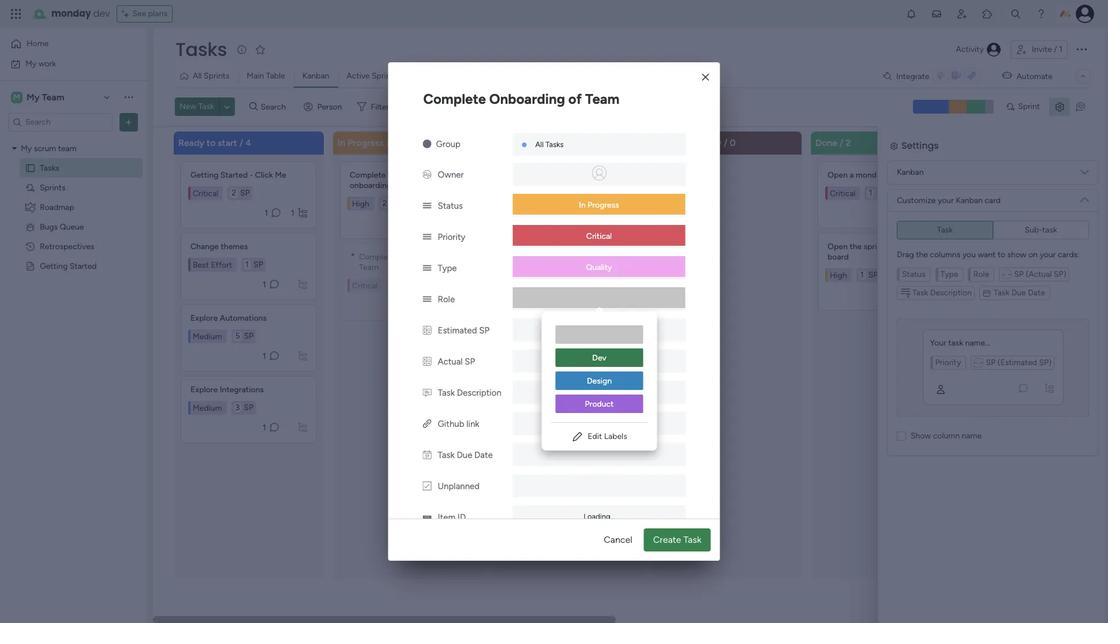Task type: describe. For each thing, give the bounding box(es) containing it.
search everything image
[[1010, 8, 1022, 20]]

estimated sp
[[438, 326, 490, 336]]

explore for explore automations
[[191, 313, 218, 323]]

cards: for (estimated sp)
[[1058, 275, 1080, 284]]

customize your kanban card for sp
[[897, 195, 1001, 205]]

home
[[27, 39, 49, 49]]

0 horizontal spatial monday
[[51, 7, 91, 20]]

backlog
[[568, 71, 597, 81]]

getting started - click me
[[191, 170, 286, 180]]

sp (estimated sp)
[[986, 358, 1052, 368]]

see
[[132, 9, 146, 18]]

table
[[266, 71, 285, 81]]

backlog button
[[559, 67, 605, 85]]

started for getting started
[[70, 261, 97, 271]]

date inside complete onboarding of team dialog
[[475, 450, 493, 461]]

v2 long text column image
[[423, 388, 432, 398]]

labels
[[604, 432, 627, 442]]

priority
[[438, 232, 466, 243]]

active
[[347, 71, 370, 81]]

task description for (estimated sp)
[[912, 313, 972, 322]]

add to favorites image
[[255, 44, 266, 55]]

v2 sun image
[[423, 139, 432, 150]]

kanban inside button
[[303, 71, 329, 81]]

product
[[585, 400, 614, 409]]

deploy
[[693, 137, 722, 148]]

scrum
[[34, 143, 56, 153]]

settings for sp
[[902, 139, 939, 152]]

list box for ready to start
[[181, 157, 317, 443]]

open the sprint management board
[[828, 242, 937, 262]]

my for my team
[[27, 92, 40, 102]]

active sprint button
[[338, 67, 403, 85]]

loading...
[[584, 513, 615, 521]]

-
[[250, 170, 253, 180]]

help image
[[1036, 8, 1047, 20]]

1 (estimated from the top
[[998, 358, 1038, 368]]

account
[[903, 170, 933, 180]]

complete for complete onboarding of team
[[424, 91, 486, 107]]

of
[[569, 91, 582, 107]]

monday for done
[[856, 170, 886, 180]]

in for in progress
[[579, 200, 586, 210]]

active sprint
[[347, 71, 394, 81]]

dapulse date column image
[[423, 450, 432, 461]]

create task
[[653, 535, 702, 546]]

5 sp
[[235, 331, 254, 341]]

id
[[458, 513, 466, 523]]

onboarding
[[350, 180, 392, 190]]

retrospectives
[[40, 242, 94, 251]]

v2 link column image
[[423, 419, 432, 430]]

sprint for sprint
[[1019, 102, 1040, 112]]

cancel button
[[595, 529, 642, 552]]

/ right done
[[840, 137, 844, 148]]

5
[[235, 331, 240, 341]]

Search field
[[258, 99, 293, 115]]

complete for complete the monday dev onboarding flow
[[350, 170, 386, 180]]

progress for in progress
[[588, 200, 619, 210]]

pending deploy / 0
[[657, 137, 736, 148]]

work
[[38, 59, 56, 68]]

actual sp
[[438, 357, 475, 367]]

name for sp
[[962, 431, 982, 441]]

explore automations
[[191, 313, 267, 323]]

complete onboarding of team dialog
[[388, 62, 720, 624]]

column for sp
[[934, 431, 960, 441]]

dapulse numbers column image for actual sp
[[423, 357, 432, 367]]

cancel
[[604, 535, 633, 546]]

daily
[[483, 71, 501, 81]]

card for (estimated sp)
[[985, 220, 1001, 230]]

customize for sp
[[897, 195, 936, 205]]

estimated
[[438, 326, 477, 336]]

monday for in progress
[[402, 170, 431, 180]]

design option
[[556, 372, 644, 390]]

task due date for (estimated sp)
[[994, 313, 1045, 322]]

my for my work
[[25, 59, 37, 68]]

all sprints button
[[175, 67, 238, 85]]

by epic button
[[605, 67, 650, 85]]

high for onboarding
[[352, 199, 369, 208]]

Tasks field
[[173, 36, 230, 62]]

description for sp
[[931, 288, 972, 298]]

waiting
[[497, 137, 529, 148]]

complete onboarding of team
[[424, 91, 620, 107]]

medium for integrations
[[193, 403, 222, 413]]

best effort
[[193, 260, 232, 270]]

open for open the sprint management board
[[828, 242, 848, 251]]

close image
[[702, 73, 709, 82]]

0 horizontal spatial sprints
[[40, 183, 66, 193]]

to for (estimated sp)
[[998, 275, 1005, 284]]

2 left v2 sun icon
[[392, 137, 398, 148]]

v2 multiple person column image
[[423, 170, 432, 180]]

show for (estimated sp)
[[1007, 275, 1027, 284]]

apps image
[[982, 8, 994, 20]]

sub-task for (estimated sp)
[[1025, 250, 1058, 260]]

sort button
[[411, 98, 451, 116]]

github link
[[438, 419, 480, 430]]

daily button
[[475, 67, 509, 85]]

see plans button
[[117, 5, 173, 23]]

list box for done
[[818, 157, 954, 310]]

edit labels
[[588, 432, 627, 442]]

want for sp
[[978, 250, 996, 260]]

main
[[247, 71, 264, 81]]

board
[[828, 252, 849, 262]]

link
[[467, 419, 480, 430]]

task inside button
[[684, 535, 702, 546]]

sub-task button for sp
[[993, 221, 1090, 239]]

in progress / 2
[[338, 137, 398, 148]]

for
[[531, 137, 543, 148]]

sub- for sp
[[1025, 225, 1043, 235]]

0 horizontal spatial dev
[[93, 7, 110, 20]]

planning
[[435, 71, 466, 81]]

automate
[[1017, 71, 1053, 81]]

name... for (estimated sp)
[[965, 363, 990, 373]]

my work
[[25, 59, 56, 68]]

flow
[[394, 180, 409, 190]]

show column name for sp
[[911, 431, 982, 441]]

in progress
[[579, 200, 619, 210]]

drag the columns you want to show on your cards: for sp
[[897, 250, 1080, 260]]

all for all tasks
[[536, 140, 544, 149]]

show for sp
[[911, 431, 932, 441]]

Search in workspace field
[[24, 115, 96, 129]]

themes
[[221, 242, 248, 251]]

done / 2
[[816, 137, 851, 148]]

item
[[438, 513, 456, 523]]

complete the monday dev onboarding flow
[[350, 170, 449, 190]]

effort
[[211, 260, 232, 270]]

ready to start / 4
[[178, 137, 251, 148]]

waiting for review / 0
[[497, 137, 587, 148]]

inbox image
[[931, 8, 943, 20]]

show for sp
[[1008, 250, 1027, 260]]

public board image
[[25, 163, 36, 174]]

sort
[[429, 102, 445, 112]]

/ right deploy
[[724, 137, 728, 148]]

the down the "management"
[[916, 275, 928, 284]]

name for (estimated sp)
[[962, 456, 982, 466]]

cards: for sp
[[1058, 250, 1080, 260]]

tasks up the all sprints button
[[176, 36, 227, 62]]

started for getting started - click me
[[221, 170, 248, 180]]

main table
[[247, 71, 285, 81]]

progress for in progress / 2
[[348, 137, 384, 148]]

sprint for sprint planning
[[411, 71, 433, 81]]

queue
[[60, 222, 84, 232]]

sp (actual sp) for sp
[[1015, 269, 1067, 279]]

sub-task button for (estimated sp)
[[993, 246, 1090, 264]]

on for (estimated sp)
[[1029, 275, 1038, 284]]

drag the columns you want to show on your cards: for (estimated sp)
[[897, 275, 1080, 284]]

explore for explore integrations
[[191, 385, 218, 395]]

your for sp
[[930, 338, 947, 348]]

v2 search image
[[249, 100, 258, 113]]

column for (estimated sp)
[[933, 456, 960, 466]]

you for (estimated sp)
[[962, 275, 976, 284]]

pending
[[657, 137, 690, 148]]

1 sp for ready to start / 4
[[245, 260, 263, 269]]

4
[[246, 137, 251, 148]]

task inside button
[[198, 102, 214, 112]]

open for open a monday dev account
[[828, 170, 848, 180]]

sub- for (estimated sp)
[[1025, 250, 1043, 260]]

row group containing ready to start
[[171, 131, 1109, 617]]

activity button
[[952, 40, 1006, 59]]

v2 status image
[[423, 232, 432, 243]]

v2 checkbox image
[[423, 482, 432, 492]]

sub-task for sp
[[1025, 225, 1058, 235]]

create
[[653, 535, 682, 546]]

bugs
[[40, 222, 58, 232]]

main table button
[[238, 67, 294, 85]]

name... for sp
[[966, 338, 991, 348]]

by epic
[[614, 71, 641, 81]]

my work button
[[7, 55, 124, 73]]

role
[[438, 294, 455, 305]]

workspace image
[[11, 91, 23, 104]]

task description for sp
[[913, 288, 972, 298]]

your for (estimated sp)
[[930, 363, 947, 373]]

sprint
[[864, 242, 885, 251]]

1 vertical spatial option
[[556, 326, 644, 344]]

change
[[191, 242, 219, 251]]

change themes
[[191, 242, 248, 251]]

roadmap
[[40, 202, 74, 212]]

2 sp for 2
[[383, 198, 401, 208]]



Task type: vqa. For each thing, say whether or not it's contained in the screenshot.


Task type: locate. For each thing, give the bounding box(es) containing it.
start
[[218, 137, 237, 148]]

1 sp down open a monday dev account
[[869, 188, 887, 198]]

sp)
[[1054, 269, 1067, 279], [1054, 294, 1066, 304], [1040, 358, 1052, 368], [1039, 383, 1052, 393]]

bugs queue
[[40, 222, 84, 232]]

1 vertical spatial to
[[998, 250, 1006, 260]]

dev option
[[556, 349, 644, 367]]

2 vertical spatial v2 status image
[[423, 294, 432, 305]]

medium down explore automations in the left of the page
[[193, 331, 222, 341]]

main content
[[153, 126, 1109, 624]]

2 sp
[[232, 188, 250, 198], [383, 198, 401, 208]]

show for (estimated sp)
[[911, 456, 931, 466]]

show column name
[[911, 431, 982, 441], [911, 456, 982, 466]]

sp
[[240, 188, 250, 198], [877, 188, 887, 198], [391, 198, 401, 208], [254, 260, 263, 269], [1015, 269, 1024, 279], [869, 270, 879, 280], [1014, 294, 1024, 304], [479, 326, 490, 336], [244, 331, 254, 341], [465, 357, 475, 367], [986, 358, 996, 368], [244, 403, 253, 413]]

all left review
[[536, 140, 544, 149]]

0 vertical spatial card
[[985, 195, 1001, 205]]

explore left automations
[[191, 313, 218, 323]]

0 vertical spatial customize your kanban card
[[897, 195, 1001, 205]]

tasks right public board image
[[40, 163, 59, 173]]

settings for (estimated sp)
[[901, 157, 939, 170]]

1 vertical spatial cards:
[[1058, 275, 1080, 284]]

review
[[546, 137, 573, 148]]

caret down image
[[12, 144, 17, 152]]

(actual for sp
[[1026, 269, 1052, 279]]

1 horizontal spatial monday
[[402, 170, 431, 180]]

medium
[[193, 331, 222, 341], [193, 403, 222, 413]]

filter button
[[353, 98, 407, 116]]

0 vertical spatial you
[[963, 250, 976, 260]]

0 vertical spatial sprints
[[204, 71, 230, 81]]

1 vertical spatial 2 sp
[[383, 198, 401, 208]]

my tasks button
[[509, 67, 559, 85]]

sub-task button
[[993, 221, 1090, 239], [993, 246, 1090, 264]]

sprint inside "button"
[[1019, 102, 1040, 112]]

v2 status image for type
[[423, 263, 432, 274]]

dapulse integrations image
[[883, 72, 892, 81]]

1 vertical spatial on
[[1029, 275, 1038, 284]]

2 0 from the left
[[730, 137, 736, 148]]

1 sub-task from the top
[[1025, 225, 1058, 235]]

the right 'sprint'
[[916, 250, 928, 260]]

design
[[587, 376, 612, 386]]

all inside complete onboarding of team dialog
[[536, 140, 544, 149]]

item id
[[438, 513, 466, 523]]

1 vertical spatial progress
[[588, 200, 619, 210]]

0 vertical spatial started
[[221, 170, 248, 180]]

1 medium from the top
[[193, 331, 222, 341]]

cards:
[[1058, 250, 1080, 260], [1058, 275, 1080, 284]]

show
[[1008, 250, 1027, 260], [1007, 275, 1027, 284]]

all for all sprints
[[193, 71, 202, 81]]

started down retrospectives
[[70, 261, 97, 271]]

1 dapulse numbers column image from the top
[[423, 326, 432, 336]]

1 vertical spatial customize your kanban card
[[897, 220, 1001, 230]]

progress inside "row group"
[[348, 137, 384, 148]]

0 horizontal spatial started
[[70, 261, 97, 271]]

integrations
[[220, 385, 264, 395]]

v2 pulse id image
[[423, 513, 432, 523]]

1 your task name... from the top
[[930, 338, 991, 348]]

1 v2 status image from the top
[[423, 201, 432, 211]]

dev inside complete the monday dev onboarding flow
[[433, 170, 447, 180]]

high down onboarding
[[352, 199, 369, 208]]

1 0 from the left
[[581, 137, 587, 148]]

maria williams image
[[1076, 5, 1095, 23]]

complete
[[424, 91, 486, 107], [350, 170, 386, 180]]

2 vertical spatial task description
[[438, 388, 502, 398]]

sprint left planning
[[411, 71, 433, 81]]

activity
[[956, 44, 984, 54]]

sprint button
[[1001, 98, 1045, 116]]

1 vertical spatial name...
[[965, 363, 990, 373]]

0 vertical spatial dapulse numbers column image
[[423, 326, 432, 336]]

started left -
[[221, 170, 248, 180]]

description inside complete onboarding of team dialog
[[457, 388, 502, 398]]

unplanned
[[438, 482, 480, 492]]

1 horizontal spatial option
[[556, 326, 644, 344]]

customize your kanban card up the "management"
[[897, 220, 1001, 230]]

1 vertical spatial you
[[962, 275, 976, 284]]

0 vertical spatial due
[[1012, 288, 1026, 298]]

tasks right for at the left top of the page
[[546, 140, 564, 149]]

status
[[438, 201, 463, 211]]

automations
[[220, 313, 267, 323]]

0 vertical spatial your
[[930, 338, 947, 348]]

1 vertical spatial date
[[1028, 313, 1045, 322]]

dapulse numbers column image for estimated sp
[[423, 326, 432, 336]]

2 down onboarding
[[383, 198, 387, 208]]

2 right done
[[846, 137, 851, 148]]

2 sub- from the top
[[1025, 250, 1043, 260]]

0 horizontal spatial complete
[[350, 170, 386, 180]]

your task name...
[[930, 338, 991, 348], [930, 363, 990, 373]]

1 vertical spatial (estimated
[[998, 383, 1037, 393]]

v2 status image left type
[[423, 263, 432, 274]]

1 sp down 'open the sprint management board'
[[861, 270, 879, 280]]

open up board at top
[[828, 242, 848, 251]]

dapulse numbers column image left 'actual'
[[423, 357, 432, 367]]

sprints up "roadmap"
[[40, 183, 66, 193]]

0 horizontal spatial team
[[42, 92, 64, 102]]

main content containing settings
[[153, 126, 1109, 624]]

option
[[0, 138, 147, 140], [556, 326, 644, 344]]

(actual
[[1026, 269, 1052, 279], [1026, 294, 1052, 304]]

1 vertical spatial sub-
[[1025, 250, 1043, 260]]

drag for sp
[[897, 250, 914, 260]]

show
[[911, 431, 932, 441], [911, 456, 931, 466]]

0 vertical spatial columns
[[930, 250, 961, 260]]

on
[[1029, 250, 1038, 260], [1029, 275, 1038, 284]]

getting for getting started
[[40, 261, 68, 271]]

2 sub-task from the top
[[1025, 250, 1058, 260]]

(estimated down sp (estimated sp) on the right bottom of page
[[998, 383, 1037, 393]]

1 horizontal spatial sprints
[[204, 71, 230, 81]]

new task button
[[175, 98, 219, 116]]

0 vertical spatial drag the columns you want to show on your cards:
[[897, 250, 1080, 260]]

edit labels button
[[551, 428, 648, 446]]

progress inside complete onboarding of team dialog
[[588, 200, 619, 210]]

1 vertical spatial show
[[911, 456, 931, 466]]

1 vertical spatial started
[[70, 261, 97, 271]]

0 horizontal spatial in
[[338, 137, 346, 148]]

the up flow
[[388, 170, 400, 180]]

team right of
[[585, 91, 620, 107]]

team
[[58, 143, 77, 153]]

you
[[963, 250, 976, 260], [962, 275, 976, 284]]

dev for in progress / 2
[[433, 170, 447, 180]]

0 vertical spatial name
[[962, 431, 982, 441]]

invite members image
[[957, 8, 968, 20]]

1 vertical spatial your task name...
[[930, 363, 990, 373]]

2 sub-task button from the top
[[993, 246, 1090, 264]]

(actual for (estimated sp)
[[1026, 294, 1052, 304]]

1 sub-task button from the top
[[993, 221, 1090, 239]]

(estimated up '(estimated sp)'
[[998, 358, 1038, 368]]

all inside button
[[193, 71, 202, 81]]

1 open from the top
[[828, 170, 848, 180]]

list box
[[0, 136, 147, 432], [181, 157, 317, 443], [340, 157, 476, 321], [818, 157, 954, 310], [542, 316, 657, 423]]

1 horizontal spatial getting
[[191, 170, 219, 180]]

v2 status image for role
[[423, 294, 432, 305]]

card
[[985, 195, 1001, 205], [985, 220, 1001, 230]]

management
[[887, 242, 935, 251]]

sub-
[[1025, 225, 1043, 235], [1025, 250, 1043, 260]]

2 sp down flow
[[383, 198, 401, 208]]

notifications image
[[906, 8, 918, 20]]

all down tasks field
[[193, 71, 202, 81]]

monday right a
[[856, 170, 886, 180]]

task
[[1043, 225, 1058, 235], [1043, 250, 1058, 260], [949, 338, 964, 348], [949, 363, 963, 373]]

dev for done / 2
[[888, 170, 901, 180]]

2 explore from the top
[[191, 385, 218, 395]]

0 horizontal spatial all
[[193, 71, 202, 81]]

filter
[[371, 102, 389, 112]]

0 vertical spatial column
[[934, 431, 960, 441]]

monday up flow
[[402, 170, 431, 180]]

task due date inside complete onboarding of team dialog
[[438, 450, 493, 461]]

drag
[[897, 250, 914, 260], [897, 275, 914, 284]]

0 vertical spatial 1 sp
[[869, 188, 887, 198]]

my tasks
[[518, 71, 551, 81]]

drag for (estimated sp)
[[897, 275, 914, 284]]

0 right review
[[581, 137, 587, 148]]

new task
[[180, 102, 214, 112]]

angle down image
[[224, 103, 230, 111]]

1 vertical spatial show column name
[[911, 456, 982, 466]]

/ inside 'invite / 1' button
[[1055, 44, 1058, 54]]

my for my scrum team
[[21, 143, 32, 153]]

the
[[388, 170, 400, 180], [850, 242, 862, 251], [916, 250, 928, 260], [916, 275, 928, 284]]

1 vertical spatial drag
[[897, 275, 914, 284]]

2 v2 status image from the top
[[423, 263, 432, 274]]

2 (estimated from the top
[[998, 383, 1037, 393]]

drag down the "management"
[[897, 275, 914, 284]]

2 dapulse numbers column image from the top
[[423, 357, 432, 367]]

due inside complete onboarding of team dialog
[[457, 450, 473, 461]]

option up dev option
[[556, 326, 644, 344]]

0 vertical spatial getting
[[191, 170, 219, 180]]

date for (estimated sp)
[[1028, 313, 1045, 322]]

0 vertical spatial settings
[[902, 139, 939, 152]]

2 your task name... from the top
[[930, 363, 990, 373]]

team
[[585, 91, 620, 107], [42, 92, 64, 102]]

due for sp
[[1012, 288, 1026, 298]]

0 vertical spatial task due date
[[994, 288, 1046, 298]]

sprint down automate
[[1019, 102, 1040, 112]]

to inside "row group"
[[207, 137, 216, 148]]

your
[[938, 195, 954, 205], [938, 220, 954, 230], [1040, 250, 1056, 260], [1040, 275, 1056, 284]]

3 v2 status image from the top
[[423, 294, 432, 305]]

list box containing dev
[[542, 316, 657, 423]]

settings
[[902, 139, 939, 152], [901, 157, 939, 170]]

monday inside complete the monday dev onboarding flow
[[402, 170, 431, 180]]

dapulse numbers column image left estimated
[[423, 326, 432, 336]]

the inside 'open the sprint management board'
[[850, 242, 862, 251]]

tasks inside list box
[[40, 163, 59, 173]]

my for my tasks
[[518, 71, 529, 81]]

explore left integrations
[[191, 385, 218, 395]]

drag the columns you want to show on your cards:
[[897, 250, 1080, 260], [897, 275, 1080, 284]]

sprints down tasks field
[[204, 71, 230, 81]]

epic
[[625, 71, 641, 81]]

0 vertical spatial customize
[[897, 195, 936, 205]]

workspace selection element
[[11, 90, 66, 104]]

started inside "row group"
[[221, 170, 248, 180]]

in inside dialog
[[579, 200, 586, 210]]

1 horizontal spatial started
[[221, 170, 248, 180]]

0 horizontal spatial progress
[[348, 137, 384, 148]]

critical inside complete onboarding of team dialog
[[587, 232, 612, 241]]

team inside workspace selection element
[[42, 92, 64, 102]]

1 horizontal spatial all
[[536, 140, 544, 149]]

the inside complete the monday dev onboarding flow
[[388, 170, 400, 180]]

list box containing complete the monday dev onboarding flow
[[340, 157, 476, 321]]

1 vertical spatial show
[[1007, 275, 1027, 284]]

autopilot image
[[1003, 68, 1012, 83]]

task
[[198, 102, 214, 112], [913, 288, 929, 298], [994, 288, 1010, 298], [912, 313, 928, 322], [994, 313, 1009, 322], [438, 388, 455, 398], [438, 450, 455, 461], [684, 535, 702, 546]]

customize your kanban card down account
[[897, 195, 1001, 205]]

0 vertical spatial your task name...
[[930, 338, 991, 348]]

0 vertical spatial (estimated
[[998, 358, 1038, 368]]

dapulse numbers column image
[[423, 326, 432, 336], [423, 357, 432, 367]]

to for sp
[[998, 250, 1006, 260]]

task due date for sp
[[994, 288, 1046, 298]]

create task button
[[644, 529, 711, 552]]

1 vertical spatial task description
[[912, 313, 972, 322]]

dev left account
[[888, 170, 901, 180]]

1 vertical spatial card
[[985, 220, 1001, 230]]

edit
[[588, 432, 602, 442]]

my
[[25, 59, 37, 68], [518, 71, 529, 81], [27, 92, 40, 102], [21, 143, 32, 153]]

all tasks
[[536, 140, 564, 149]]

3 sp
[[235, 403, 253, 413]]

0 vertical spatial show
[[1008, 250, 1027, 260]]

columns for sp
[[930, 250, 961, 260]]

show column name for (estimated sp)
[[911, 456, 982, 466]]

plans
[[148, 9, 167, 18]]

want for (estimated sp)
[[978, 275, 996, 284]]

1 vertical spatial all
[[536, 140, 544, 149]]

open left a
[[828, 170, 848, 180]]

my inside workspace selection element
[[27, 92, 40, 102]]

drag right 'sprint'
[[897, 250, 914, 260]]

collapse board header image
[[1079, 72, 1088, 81]]

1 sp for done / 2
[[861, 270, 879, 280]]

1 vertical spatial task due date
[[994, 313, 1045, 322]]

2 vertical spatial 1 sp
[[861, 270, 879, 280]]

2 vertical spatial date
[[475, 450, 493, 461]]

1 vertical spatial due
[[1011, 313, 1026, 322]]

1 vertical spatial sub-task
[[1025, 250, 1058, 260]]

1 vertical spatial sprints
[[40, 183, 66, 193]]

1 vertical spatial description
[[930, 313, 972, 322]]

v2 status image left role
[[423, 294, 432, 305]]

complete up onboarding
[[350, 170, 386, 180]]

1
[[1060, 44, 1063, 54], [869, 188, 873, 198], [265, 208, 268, 218], [291, 208, 294, 218], [245, 260, 249, 269], [861, 270, 864, 280], [263, 279, 266, 289], [263, 351, 266, 361], [263, 423, 266, 432]]

1 vertical spatial 1 sp
[[245, 260, 263, 269]]

your task name... for sp
[[930, 338, 991, 348]]

customize your kanban card for (estimated sp)
[[897, 220, 1001, 230]]

your task name... for (estimated sp)
[[930, 363, 990, 373]]

0 vertical spatial (actual
[[1026, 269, 1052, 279]]

2 horizontal spatial monday
[[856, 170, 886, 180]]

1 vertical spatial name
[[962, 456, 982, 466]]

1 vertical spatial dapulse numbers column image
[[423, 357, 432, 367]]

2 your from the top
[[930, 363, 947, 373]]

my right workspace image
[[27, 92, 40, 102]]

2 medium from the top
[[193, 403, 222, 413]]

v2 status image left status
[[423, 201, 432, 211]]

complete down planning
[[424, 91, 486, 107]]

1 sub- from the top
[[1025, 225, 1043, 235]]

explore integrations
[[191, 385, 264, 395]]

invite / 1
[[1032, 44, 1063, 54]]

/ down filter
[[386, 137, 390, 148]]

0 vertical spatial medium
[[193, 331, 222, 341]]

getting started
[[40, 261, 97, 271]]

monday dev
[[51, 7, 110, 20]]

sprint right active
[[372, 71, 394, 81]]

home button
[[7, 35, 124, 53]]

sp (actual sp) for (estimated sp)
[[1014, 294, 1066, 304]]

you for sp
[[963, 250, 976, 260]]

0 right deploy
[[730, 137, 736, 148]]

0 vertical spatial to
[[207, 137, 216, 148]]

getting right public board icon
[[40, 261, 68, 271]]

2 sp for /
[[232, 188, 250, 198]]

1 inside button
[[1060, 44, 1063, 54]]

/ right review
[[575, 137, 579, 148]]

dev left see
[[93, 7, 110, 20]]

1 your from the top
[[930, 338, 947, 348]]

1 explore from the top
[[191, 313, 218, 323]]

list box containing my scrum team
[[0, 136, 147, 432]]

(estimated sp)
[[996, 383, 1052, 393]]

1 sp down themes
[[245, 260, 263, 269]]

public board image
[[25, 261, 36, 272]]

task description inside complete onboarding of team dialog
[[438, 388, 502, 398]]

0 vertical spatial sub-
[[1025, 225, 1043, 235]]

list box inside complete onboarding of team dialog
[[542, 316, 657, 423]]

1 vertical spatial (actual
[[1026, 294, 1052, 304]]

1 horizontal spatial in
[[579, 200, 586, 210]]

my up complete onboarding of team
[[518, 71, 529, 81]]

select product image
[[10, 8, 22, 20]]

list box for in progress
[[340, 157, 476, 321]]

high down board at top
[[830, 270, 848, 280]]

by
[[614, 71, 623, 81]]

getting inside "row group"
[[191, 170, 219, 180]]

team up search in workspace field
[[42, 92, 64, 102]]

tasks up onboarding on the top of the page
[[531, 71, 551, 81]]

0 vertical spatial name...
[[966, 338, 991, 348]]

row group
[[171, 131, 1109, 617]]

getting down ready to start / 4
[[191, 170, 219, 180]]

0 vertical spatial on
[[1029, 250, 1038, 260]]

list box containing getting started - click me
[[181, 157, 317, 443]]

on for sp
[[1029, 250, 1038, 260]]

medium for automations
[[193, 331, 222, 341]]

1 horizontal spatial sprint
[[411, 71, 433, 81]]

arrow down image
[[393, 100, 407, 114]]

ready
[[178, 137, 205, 148]]

open inside 'open the sprint management board'
[[828, 242, 848, 251]]

due for (estimated sp)
[[1011, 313, 1026, 322]]

3
[[235, 403, 240, 413]]

sprints inside the all sprints button
[[204, 71, 230, 81]]

me
[[275, 170, 286, 180]]

0 vertical spatial 2 sp
[[232, 188, 250, 198]]

0 vertical spatial high
[[352, 199, 369, 208]]

1 vertical spatial columns
[[930, 275, 960, 284]]

customize for (estimated sp)
[[897, 220, 936, 230]]

v2 status image
[[423, 201, 432, 211], [423, 263, 432, 274], [423, 294, 432, 305]]

2 down getting started - click me
[[232, 188, 236, 198]]

0 horizontal spatial option
[[0, 138, 147, 140]]

v2 status image for status
[[423, 201, 432, 211]]

0 vertical spatial sp (actual sp)
[[1015, 269, 1067, 279]]

complete inside complete the monday dev onboarding flow
[[350, 170, 386, 180]]

0 horizontal spatial high
[[352, 199, 369, 208]]

/ right invite
[[1055, 44, 1058, 54]]

1 vertical spatial sub-task button
[[993, 246, 1090, 264]]

0 horizontal spatial 0
[[581, 137, 587, 148]]

2
[[392, 137, 398, 148], [846, 137, 851, 148], [232, 188, 236, 198], [383, 198, 387, 208]]

show board description image
[[235, 44, 249, 55]]

0 horizontal spatial getting
[[40, 261, 68, 271]]

task due date
[[994, 288, 1046, 298], [994, 313, 1045, 322], [438, 450, 493, 461]]

customize up the "management"
[[897, 220, 936, 230]]

columns for (estimated sp)
[[930, 275, 960, 284]]

in for in progress / 2
[[338, 137, 346, 148]]

new
[[180, 102, 196, 112]]

complete inside dialog
[[424, 91, 486, 107]]

1 vertical spatial customize
[[897, 220, 936, 230]]

all sprints
[[193, 71, 230, 81]]

see plans
[[132, 9, 167, 18]]

1 vertical spatial your
[[930, 363, 947, 373]]

list box containing open a monday dev account
[[818, 157, 954, 310]]

tasks inside complete onboarding of team dialog
[[546, 140, 564, 149]]

the left 'sprint'
[[850, 242, 862, 251]]

product option
[[556, 395, 644, 413]]

description for (estimated sp)
[[930, 313, 972, 322]]

0 horizontal spatial 2 sp
[[232, 188, 250, 198]]

due
[[1012, 288, 1026, 298], [1011, 313, 1026, 322], [457, 450, 473, 461]]

date for sp
[[1028, 288, 1046, 298]]

0 vertical spatial drag
[[897, 250, 914, 260]]

/ left 4
[[240, 137, 243, 148]]

1 horizontal spatial team
[[585, 91, 620, 107]]

option up team
[[0, 138, 147, 140]]

2 sp down getting started - click me
[[232, 188, 250, 198]]

name
[[962, 431, 982, 441], [962, 456, 982, 466]]

0 vertical spatial show
[[911, 431, 932, 441]]

my left "work"
[[25, 59, 37, 68]]

0 vertical spatial explore
[[191, 313, 218, 323]]

0 horizontal spatial sprint
[[372, 71, 394, 81]]

high for board
[[830, 270, 848, 280]]

open
[[828, 170, 848, 180], [828, 242, 848, 251]]

dev right the v2 multiple person column image
[[433, 170, 447, 180]]

my right caret down icon
[[21, 143, 32, 153]]

best
[[193, 260, 209, 270]]

in
[[338, 137, 346, 148], [579, 200, 586, 210]]

to
[[207, 137, 216, 148], [998, 250, 1006, 260], [998, 275, 1005, 284]]

card for sp
[[985, 195, 1001, 205]]

invite
[[1032, 44, 1053, 54]]

customize down account
[[897, 195, 936, 205]]

0 vertical spatial open
[[828, 170, 848, 180]]

1 vertical spatial open
[[828, 242, 848, 251]]

team inside complete onboarding of team dialog
[[585, 91, 620, 107]]

person button
[[299, 98, 349, 116]]

1 horizontal spatial 2 sp
[[383, 198, 401, 208]]

2 open from the top
[[828, 242, 848, 251]]

sprint planning
[[411, 71, 466, 81]]

monday up home button
[[51, 7, 91, 20]]

tasks inside button
[[531, 71, 551, 81]]

2 horizontal spatial sprint
[[1019, 102, 1040, 112]]

medium down explore integrations
[[193, 403, 222, 413]]

1 horizontal spatial progress
[[588, 200, 619, 210]]

0 vertical spatial option
[[0, 138, 147, 140]]

getting for getting started - click me
[[191, 170, 219, 180]]

sprint
[[372, 71, 394, 81], [411, 71, 433, 81], [1019, 102, 1040, 112]]

0 vertical spatial description
[[931, 288, 972, 298]]



